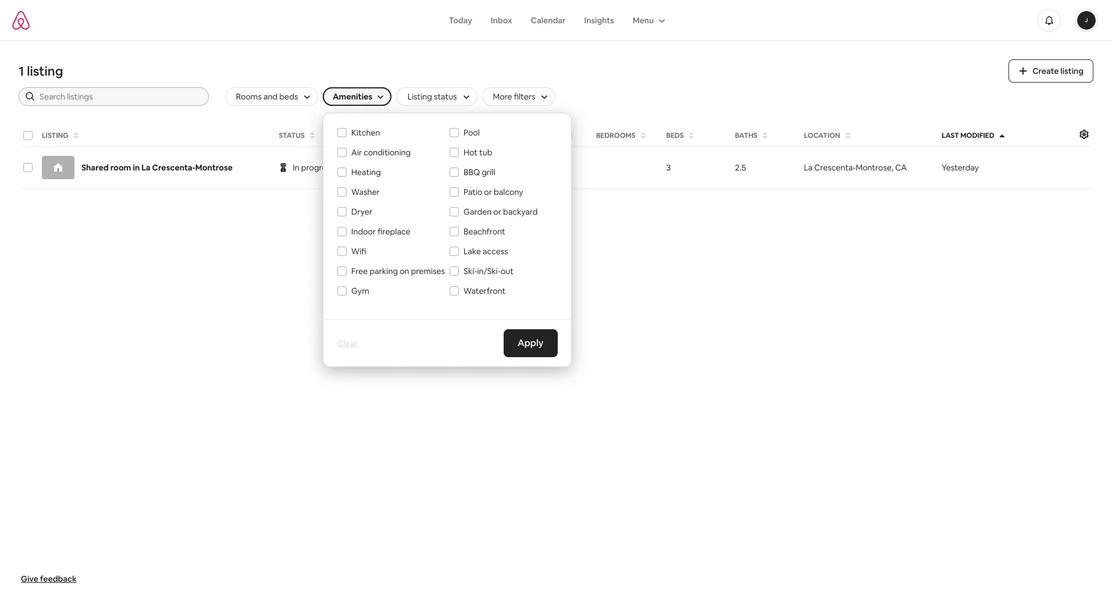 Task type: locate. For each thing, give the bounding box(es) containing it.
give
[[21, 574, 38, 584]]

insights link
[[575, 9, 624, 31]]

gym
[[352, 286, 369, 296]]

la down location
[[805, 162, 813, 173]]

1 horizontal spatial or
[[494, 207, 502, 217]]

bedrooms
[[597, 131, 636, 140]]

in/ski-
[[478, 266, 501, 276]]

1 crescenta- from the left
[[152, 162, 195, 173]]

listing right the 1
[[27, 63, 63, 79]]

1 horizontal spatial la
[[805, 162, 813, 173]]

on
[[400, 266, 410, 276]]

fireplace
[[378, 226, 411, 237]]

1
[[19, 63, 24, 79]]

la right in
[[142, 162, 151, 173]]

bbq
[[464, 167, 480, 178]]

1 la from the left
[[142, 162, 151, 173]]

apply dialog
[[323, 113, 572, 367]]

or for backyard
[[494, 207, 502, 217]]

today link
[[440, 9, 482, 31]]

amenities button
[[323, 87, 392, 106]]

create
[[1033, 66, 1060, 76]]

indoor
[[352, 226, 376, 237]]

in progress
[[293, 162, 334, 173]]

clear
[[338, 338, 358, 349]]

crescenta- down listing button on the left of the page
[[152, 162, 195, 173]]

hot tub
[[464, 147, 493, 158]]

hot
[[464, 147, 478, 158]]

la crescenta-montrose, ca
[[805, 162, 908, 173]]

1 horizontal spatial listing
[[1061, 66, 1084, 76]]

la
[[142, 162, 151, 173], [805, 162, 813, 173]]

parking
[[370, 266, 398, 276]]

menu button
[[624, 9, 673, 31]]

last
[[942, 131, 960, 140]]

dryer
[[352, 207, 373, 217]]

listing
[[27, 63, 63, 79], [1061, 66, 1084, 76]]

waterfront
[[464, 286, 506, 296]]

0 horizontal spatial or
[[484, 187, 492, 197]]

shared room in la crescenta-montrose
[[81, 162, 233, 173]]

2.5
[[736, 162, 747, 173]]

last modified
[[942, 131, 995, 140]]

main navigation menu image
[[1078, 11, 1097, 29]]

0 vertical spatial or
[[484, 187, 492, 197]]

yesterday
[[942, 162, 980, 173]]

amenities
[[333, 91, 373, 102]]

patio
[[464, 187, 483, 197]]

0 horizontal spatial crescenta-
[[152, 162, 195, 173]]

0 horizontal spatial listing
[[27, 63, 63, 79]]

premises
[[411, 266, 445, 276]]

or
[[484, 187, 492, 197], [494, 207, 502, 217]]

pool
[[464, 127, 480, 138]]

bbq grill
[[464, 167, 495, 178]]

free parking on premises
[[352, 266, 445, 276]]

or right patio
[[484, 187, 492, 197]]

listing right create
[[1061, 66, 1084, 76]]

crescenta- down location
[[815, 162, 856, 173]]

3
[[667, 162, 671, 173]]

0 horizontal spatial la
[[142, 162, 151, 173]]

beds button
[[663, 127, 730, 144]]

status button
[[276, 127, 390, 144]]

2 la from the left
[[805, 162, 813, 173]]

1 horizontal spatial crescenta-
[[815, 162, 856, 173]]

crescenta-
[[152, 162, 195, 173], [815, 162, 856, 173]]

listing button
[[38, 127, 273, 144]]

washer
[[352, 187, 380, 197]]

lake
[[464, 246, 481, 257]]

1 vertical spatial or
[[494, 207, 502, 217]]

create listing link
[[1009, 59, 1094, 83]]

or right 'garden'
[[494, 207, 502, 217]]



Task type: describe. For each thing, give the bounding box(es) containing it.
room
[[110, 162, 131, 173]]

calendar
[[531, 15, 566, 25]]

inbox link
[[482, 9, 522, 31]]

tub
[[480, 147, 493, 158]]

air conditioning
[[352, 147, 411, 158]]

inbox
[[491, 15, 513, 25]]

ski-in/ski-out
[[464, 266, 514, 276]]

ca
[[896, 162, 908, 173]]

progress
[[301, 162, 334, 173]]

kitchen
[[352, 127, 380, 138]]

free
[[352, 266, 368, 276]]

air
[[352, 147, 362, 158]]

indoor fireplace
[[352, 226, 411, 237]]

garden
[[464, 207, 492, 217]]

access
[[483, 246, 509, 257]]

modified
[[961, 131, 995, 140]]

clear button
[[333, 334, 363, 353]]

baths button
[[732, 127, 799, 144]]

in
[[293, 162, 300, 173]]

bedrooms button
[[593, 127, 661, 144]]

calendar link
[[522, 9, 575, 31]]

last modified button
[[939, 127, 1074, 144]]

menu
[[633, 15, 654, 25]]

wifi
[[352, 246, 366, 257]]

beds
[[667, 131, 684, 140]]

heating
[[352, 167, 381, 178]]

2 crescenta- from the left
[[815, 162, 856, 173]]

balcony
[[494, 187, 524, 197]]

today
[[449, 15, 473, 25]]

patio or balcony
[[464, 187, 524, 197]]

1 listing heading
[[19, 63, 995, 79]]

give feedback
[[21, 574, 77, 584]]

montrose
[[195, 162, 233, 173]]

backyard
[[503, 207, 538, 217]]

listing for create listing
[[1061, 66, 1084, 76]]

lake access
[[464, 246, 509, 257]]

conditioning
[[364, 147, 411, 158]]

listing for 1 listing
[[27, 63, 63, 79]]

status
[[279, 131, 305, 140]]

or for balcony
[[484, 187, 492, 197]]

in
[[133, 162, 140, 173]]

ski-
[[464, 266, 478, 276]]

apply button
[[504, 329, 558, 357]]

listing
[[42, 131, 69, 140]]

out
[[501, 266, 514, 276]]

insights
[[585, 15, 615, 25]]

give feedback button
[[16, 569, 81, 589]]

baths
[[736, 131, 758, 140]]

1 listing
[[19, 63, 63, 79]]

garden or backyard
[[464, 207, 538, 217]]

apply
[[518, 337, 544, 349]]

feedback
[[40, 574, 77, 584]]

location button
[[801, 127, 937, 144]]

shared
[[81, 162, 109, 173]]

create listing
[[1033, 66, 1084, 76]]

grill
[[482, 167, 495, 178]]

beachfront
[[464, 226, 506, 237]]

montrose,
[[856, 162, 894, 173]]

Search text field
[[40, 91, 201, 102]]

location
[[805, 131, 841, 140]]



Task type: vqa. For each thing, say whether or not it's contained in the screenshot.
queen
no



